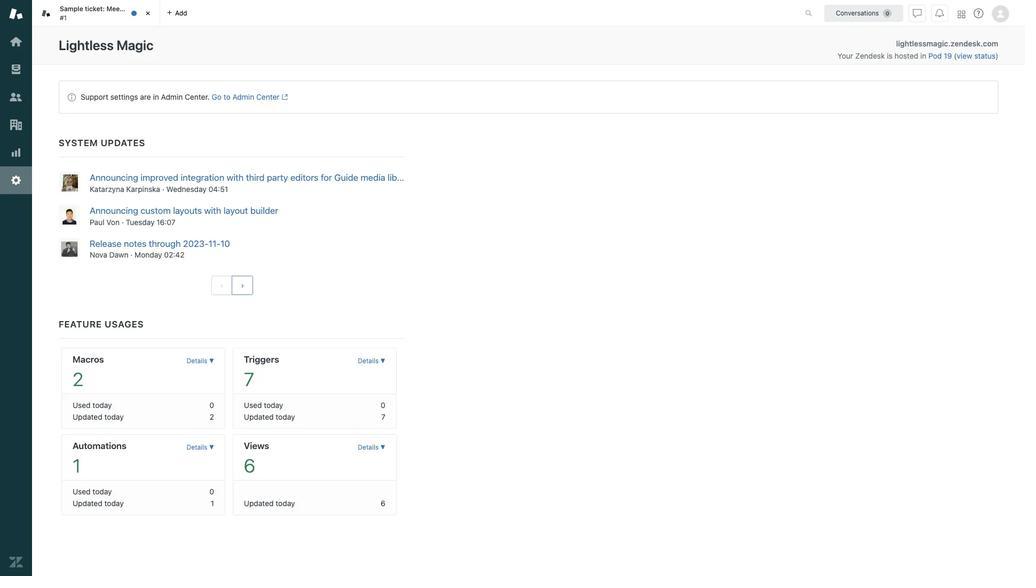 Task type: describe. For each thing, give the bounding box(es) containing it.
1 vertical spatial 7
[[381, 413, 386, 422]]

monday
[[135, 251, 162, 260]]

meet
[[107, 5, 122, 13]]

ticket
[[136, 5, 154, 13]]

feature usages
[[59, 320, 144, 330]]

notes
[[124, 239, 147, 249]]

with for layouts
[[204, 206, 221, 216]]

katarzyna
[[90, 185, 124, 194]]

with for integration
[[227, 173, 244, 183]]

layouts
[[173, 206, 202, 216]]

2 admin from the left
[[233, 92, 254, 101]]

views 6
[[244, 441, 269, 477]]

updated for 1
[[73, 500, 102, 509]]

are
[[140, 92, 151, 101]]

details ▼ for 6
[[358, 444, 386, 452]]

dawn
[[109, 251, 129, 260]]

magic
[[117, 37, 154, 53]]

details ▼ for 2
[[187, 358, 214, 366]]

(
[[954, 51, 957, 60]]

10
[[221, 239, 230, 249]]

sample ticket: meet the ticket #1
[[60, 5, 154, 22]]

main element
[[0, 0, 32, 577]]

details ▼ for 7
[[358, 358, 386, 366]]

get help image
[[974, 9, 984, 18]]

conversations
[[836, 9, 879, 17]]

used today for 2
[[73, 401, 112, 410]]

the
[[124, 5, 134, 13]]

details ▼ for 1
[[187, 444, 214, 452]]

details for 6
[[358, 444, 379, 452]]

status containing support settings are in admin center.
[[59, 81, 999, 114]]

19
[[944, 51, 952, 60]]

reporting image
[[9, 146, 23, 160]]

status
[[975, 51, 996, 60]]

lightless magic
[[59, 37, 154, 53]]

zendesk support image
[[9, 7, 23, 21]]

announcing custom layouts with layout builder
[[90, 206, 278, 216]]

macros
[[73, 355, 104, 366]]

view status link
[[957, 51, 996, 60]]

go
[[212, 92, 222, 101]]

views
[[244, 441, 269, 452]]

add button
[[160, 0, 194, 26]]

paul
[[90, 218, 104, 227]]

used today for 7
[[244, 401, 283, 410]]

‹
[[220, 282, 224, 290]]

release
[[90, 239, 122, 249]]

monday 02:42
[[135, 251, 185, 260]]

paul von
[[90, 218, 120, 227]]

used for 7
[[244, 401, 262, 410]]

go to admin center
[[212, 92, 280, 101]]

lightlessmagic
[[897, 39, 949, 48]]

wednesday 04:51
[[166, 185, 228, 194]]

library
[[388, 173, 413, 183]]

lightlessmagic .zendesk.com your zendesk is hosted in pod 19 ( view status )
[[838, 39, 999, 60]]

1 admin from the left
[[161, 92, 183, 101]]

.zendesk.com
[[949, 39, 999, 48]]

center.
[[185, 92, 210, 101]]

updated today for 2
[[73, 413, 124, 422]]

hosted
[[895, 51, 919, 60]]

pod 19 link
[[929, 51, 954, 60]]

pod
[[929, 51, 942, 60]]

#1
[[60, 14, 67, 22]]

1 vertical spatial 6
[[381, 500, 386, 509]]

katarzyna karpinska
[[90, 185, 160, 194]]

ticket:
[[85, 5, 105, 13]]

lightless
[[59, 37, 114, 53]]

usages
[[105, 320, 144, 330]]

details for 2
[[187, 358, 207, 366]]

7 inside triggers 7
[[244, 369, 254, 391]]

▼ for 6
[[381, 444, 386, 452]]

support settings are in admin center.
[[81, 92, 210, 101]]

through
[[149, 239, 181, 249]]

tuesday
[[126, 218, 155, 227]]

improved
[[141, 173, 178, 183]]

updated today for 7
[[244, 413, 295, 422]]

▼ for 7
[[381, 358, 386, 366]]

02:42
[[164, 251, 185, 260]]



Task type: locate. For each thing, give the bounding box(es) containing it.
used today down "automations 1" in the left bottom of the page
[[73, 488, 112, 497]]

with down 04:51
[[204, 206, 221, 216]]

feature
[[59, 320, 102, 330]]

go to admin center link
[[212, 92, 288, 101]]

04:51
[[209, 185, 228, 194]]

tabs tab list
[[32, 0, 794, 27]]

support
[[81, 92, 108, 101]]

admin
[[161, 92, 183, 101], [233, 92, 254, 101]]

in inside lightlessmagic .zendesk.com your zendesk is hosted in pod 19 ( view status )
[[921, 51, 927, 60]]

2
[[73, 369, 83, 391], [210, 413, 214, 422]]

1 horizontal spatial in
[[921, 51, 927, 60]]

button displays agent's chat status as invisible. image
[[913, 9, 922, 17]]

automations 1
[[73, 441, 127, 477]]

automations
[[73, 441, 127, 452]]

used down macros 2
[[73, 401, 91, 410]]

updated for 2
[[73, 413, 102, 422]]

updates
[[101, 138, 145, 149]]

2 inside macros 2
[[73, 369, 83, 391]]

announcing up von
[[90, 206, 138, 216]]

tab containing sample ticket: meet the ticket
[[32, 0, 160, 27]]

organizations image
[[9, 118, 23, 132]]

0 vertical spatial in
[[921, 51, 927, 60]]

used for 2
[[73, 401, 91, 410]]

tab
[[32, 0, 160, 27]]

updated today up views
[[244, 413, 295, 422]]

admin image
[[9, 174, 23, 187]]

editors
[[291, 173, 319, 183]]

2023-
[[183, 239, 209, 249]]

used for 1
[[73, 488, 91, 497]]

wednesday
[[166, 185, 207, 194]]

1 vertical spatial with
[[204, 206, 221, 216]]

1 horizontal spatial 6
[[381, 500, 386, 509]]

1 announcing from the top
[[90, 173, 138, 183]]

get started image
[[9, 35, 23, 49]]

0 horizontal spatial with
[[204, 206, 221, 216]]

0 horizontal spatial 6
[[244, 455, 255, 477]]

nova dawn
[[90, 251, 129, 260]]

0 horizontal spatial in
[[153, 92, 159, 101]]

0 horizontal spatial 2
[[73, 369, 83, 391]]

1 vertical spatial 2
[[210, 413, 214, 422]]

system updates
[[59, 138, 145, 149]]

with left third
[[227, 173, 244, 183]]

third
[[246, 173, 265, 183]]

status
[[59, 81, 999, 114]]

updated for 7
[[244, 413, 274, 422]]

in left pod
[[921, 51, 927, 60]]

settings
[[110, 92, 138, 101]]

today
[[93, 401, 112, 410], [264, 401, 283, 410], [104, 413, 124, 422], [276, 413, 295, 422], [93, 488, 112, 497], [104, 500, 124, 509], [276, 500, 295, 509]]

used
[[73, 401, 91, 410], [244, 401, 262, 410], [73, 488, 91, 497]]

1 horizontal spatial 2
[[210, 413, 214, 422]]

updated today down the views 6
[[244, 500, 295, 509]]

view
[[957, 51, 973, 60]]

system
[[59, 138, 98, 149]]

1 inside "automations 1"
[[73, 455, 81, 477]]

0 vertical spatial announcing
[[90, 173, 138, 183]]

tuesday 16:07
[[126, 218, 176, 227]]

1 vertical spatial in
[[153, 92, 159, 101]]

1 vertical spatial 1
[[211, 500, 214, 509]]

announcing improved integration with third party editors for guide media library
[[90, 173, 413, 183]]

2 announcing from the top
[[90, 206, 138, 216]]

1 horizontal spatial with
[[227, 173, 244, 183]]

guide
[[335, 173, 358, 183]]

center
[[256, 92, 280, 101]]

notifications image
[[936, 9, 944, 17]]

admin left center.
[[161, 92, 183, 101]]

custom
[[141, 206, 171, 216]]

with
[[227, 173, 244, 183], [204, 206, 221, 216]]

release notes through 2023-11-10
[[90, 239, 230, 249]]

views image
[[9, 62, 23, 76]]

conversations button
[[825, 5, 904, 22]]

macros 2
[[73, 355, 104, 391]]

used today down triggers 7
[[244, 401, 283, 410]]

zendesk products image
[[958, 10, 966, 18]]

0 horizontal spatial admin
[[161, 92, 183, 101]]

updated today down "automations 1" in the left bottom of the page
[[73, 500, 124, 509]]

11-
[[209, 239, 221, 249]]

▼
[[209, 358, 214, 366], [381, 358, 386, 366], [209, 444, 214, 452], [381, 444, 386, 452]]

updated
[[73, 413, 102, 422], [244, 413, 274, 422], [73, 500, 102, 509], [244, 500, 274, 509]]

used down triggers 7
[[244, 401, 262, 410]]

0 vertical spatial 6
[[244, 455, 255, 477]]

16:07
[[157, 218, 176, 227]]

builder
[[250, 206, 278, 216]]

triggers
[[244, 355, 279, 366]]

details ▼
[[187, 358, 214, 366], [358, 358, 386, 366], [187, 444, 214, 452], [358, 444, 386, 452]]

0 vertical spatial with
[[227, 173, 244, 183]]

zendesk image
[[9, 556, 23, 570]]

)
[[996, 51, 999, 60]]

1
[[73, 455, 81, 477], [211, 500, 214, 509]]

› button
[[232, 276, 253, 296]]

▼ for 1
[[209, 444, 214, 452]]

6 inside the views 6
[[244, 455, 255, 477]]

1 horizontal spatial 7
[[381, 413, 386, 422]]

updated today for 1
[[73, 500, 124, 509]]

party
[[267, 173, 288, 183]]

in right the are
[[153, 92, 159, 101]]

0 vertical spatial 2
[[73, 369, 83, 391]]

details
[[187, 358, 207, 366], [358, 358, 379, 366], [187, 444, 207, 452], [358, 444, 379, 452]]

customers image
[[9, 90, 23, 104]]

von
[[106, 218, 120, 227]]

1 vertical spatial announcing
[[90, 206, 138, 216]]

used down "automations 1" in the left bottom of the page
[[73, 488, 91, 497]]

media
[[361, 173, 386, 183]]

details for 1
[[187, 444, 207, 452]]

updated today for 6
[[244, 500, 295, 509]]

nova
[[90, 251, 107, 260]]

(opens in a new tab) image
[[280, 94, 288, 101]]

updated up automations
[[73, 413, 102, 422]]

zendesk
[[856, 51, 885, 60]]

0 horizontal spatial 1
[[73, 455, 81, 477]]

announcing for announcing custom layouts with layout builder
[[90, 206, 138, 216]]

in
[[921, 51, 927, 60], [153, 92, 159, 101]]

0
[[210, 401, 214, 410], [381, 401, 386, 410], [210, 488, 214, 497]]

announcing
[[90, 173, 138, 183], [90, 206, 138, 216]]

triggers 7
[[244, 355, 279, 391]]

›
[[241, 282, 244, 290]]

updated up views
[[244, 413, 274, 422]]

0 horizontal spatial 7
[[244, 369, 254, 391]]

to
[[224, 92, 231, 101]]

karpinska
[[126, 185, 160, 194]]

announcing for announcing improved integration with third party editors for guide media library
[[90, 173, 138, 183]]

your
[[838, 51, 854, 60]]

1 horizontal spatial 1
[[211, 500, 214, 509]]

0 vertical spatial 1
[[73, 455, 81, 477]]

close image
[[143, 8, 153, 19]]

updated today up automations
[[73, 413, 124, 422]]

details for 7
[[358, 358, 379, 366]]

0 for 2
[[210, 401, 214, 410]]

integration
[[181, 173, 224, 183]]

▼ for 2
[[209, 358, 214, 366]]

‹ button
[[211, 276, 233, 296]]

6
[[244, 455, 255, 477], [381, 500, 386, 509]]

updated today
[[73, 413, 124, 422], [244, 413, 295, 422], [73, 500, 124, 509], [244, 500, 295, 509]]

is
[[887, 51, 893, 60]]

for
[[321, 173, 332, 183]]

0 for 7
[[381, 401, 386, 410]]

updated down the views 6
[[244, 500, 274, 509]]

announcing up katarzyna
[[90, 173, 138, 183]]

used today for 1
[[73, 488, 112, 497]]

admin right to
[[233, 92, 254, 101]]

0 for 1
[[210, 488, 214, 497]]

used today down macros 2
[[73, 401, 112, 410]]

sample
[[60, 5, 83, 13]]

updated for 6
[[244, 500, 274, 509]]

1 horizontal spatial admin
[[233, 92, 254, 101]]

add
[[175, 9, 187, 17]]

0 vertical spatial 7
[[244, 369, 254, 391]]

layout
[[224, 206, 248, 216]]

7
[[244, 369, 254, 391], [381, 413, 386, 422]]

updated down "automations 1" in the left bottom of the page
[[73, 500, 102, 509]]



Task type: vqa. For each thing, say whether or not it's contained in the screenshot.


